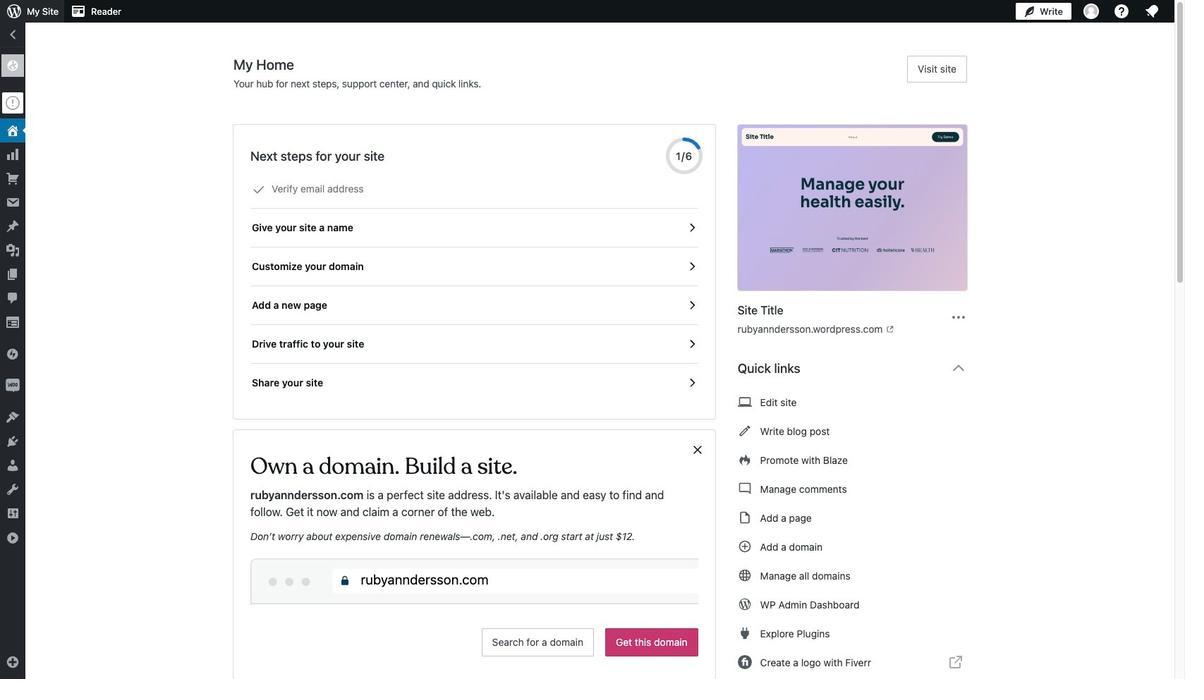 Task type: describe. For each thing, give the bounding box(es) containing it.
mode_comment image
[[738, 480, 752, 497]]

3 task enabled image from the top
[[685, 338, 698, 351]]

help image
[[1113, 3, 1130, 20]]

1 task enabled image from the top
[[685, 221, 698, 234]]

launchpad checklist element
[[250, 170, 698, 402]]

manage your notifications image
[[1143, 3, 1160, 20]]



Task type: vqa. For each thing, say whether or not it's contained in the screenshot.
Help image
yes



Task type: locate. For each thing, give the bounding box(es) containing it.
0 vertical spatial img image
[[6, 347, 20, 361]]

task enabled image
[[685, 221, 698, 234], [685, 299, 698, 312], [685, 338, 698, 351], [685, 377, 698, 389]]

main content
[[233, 56, 978, 679]]

my profile image
[[1083, 4, 1099, 19]]

2 img image from the top
[[6, 379, 20, 393]]

task enabled image
[[685, 260, 698, 273]]

img image
[[6, 347, 20, 361], [6, 379, 20, 393]]

dismiss domain name promotion image
[[691, 442, 704, 458]]

1 img image from the top
[[6, 347, 20, 361]]

more options for site site title image
[[950, 309, 967, 326]]

2 task enabled image from the top
[[685, 299, 698, 312]]

1 vertical spatial img image
[[6, 379, 20, 393]]

insert_drive_file image
[[738, 509, 752, 526]]

edit image
[[738, 423, 752, 439]]

4 task enabled image from the top
[[685, 377, 698, 389]]

progress bar
[[666, 138, 702, 174]]

laptop image
[[738, 394, 752, 411]]



